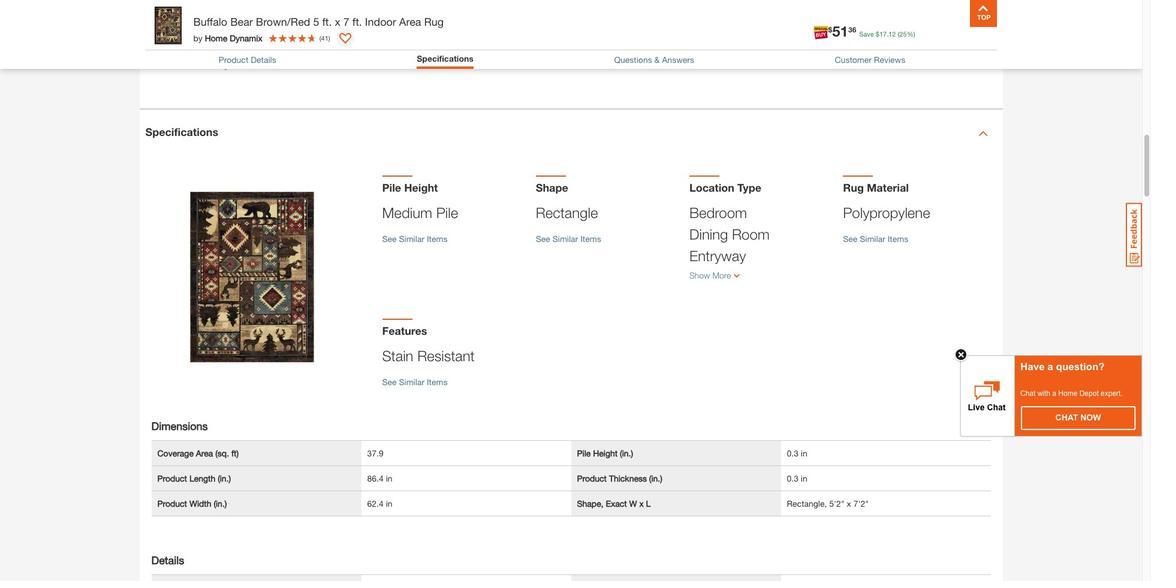 Task type: vqa. For each thing, say whether or not it's contained in the screenshot.
Buffalo Bear Brown/Red 5 ft. x 7 ft. Indoor Area Rug
yes



Task type: describe. For each thing, give the bounding box(es) containing it.
1 horizontal spatial may
[[370, 9, 386, 19]]

similar for polypropylene
[[860, 234, 886, 244]]

product length (in.)
[[157, 474, 231, 484]]

pile for pile height (in.)
[[577, 448, 591, 459]]

w
[[629, 499, 637, 509]]

similar for medium pile
[[399, 234, 425, 244]]

possible.
[[521, 0, 555, 4]]

%)
[[907, 30, 915, 38]]

0 vertical spatial home
[[205, 33, 227, 43]]

rug material
[[843, 181, 909, 194]]

depot
[[1080, 389, 1099, 398]]

1 horizontal spatial x
[[639, 499, 644, 509]]

$ inside $ 51 36
[[828, 25, 832, 34]]

rectangle,
[[787, 499, 827, 509]]

thickness
[[609, 474, 647, 484]]

due
[[557, 0, 572, 4]]

please
[[178, 0, 203, 4]]

save $ 17 . 12 ( 25 %)
[[859, 30, 915, 38]]

items for polypropylene
[[888, 234, 909, 244]]

1 horizontal spatial details
[[251, 54, 276, 65]]

reviews
[[874, 54, 906, 65]]

stain resistant
[[382, 348, 475, 365]]

( 41 )
[[319, 34, 330, 42]]

1 horizontal spatial rug
[[843, 181, 864, 194]]

from
[[548, 9, 566, 19]]

shape
[[536, 181, 568, 194]]

62.4
[[367, 499, 384, 509]]

&
[[655, 54, 660, 65]]

polypropylene
[[843, 204, 930, 221]]

2 horizontal spatial vary
[[530, 9, 546, 19]]

exact
[[371, 24, 392, 34]]

be
[[491, 24, 501, 34]]

see for polypropylene
[[843, 234, 858, 244]]

chat with a home depot expert.
[[1021, 389, 1123, 398]]

brown/red
[[256, 15, 310, 28]]

bedroom dining room entryway show more
[[690, 204, 770, 281]]

items for stain resistant
[[427, 377, 448, 387]]

have
[[1021, 361, 1045, 373]]

see for medium pile
[[382, 234, 397, 244]]

lengths
[[436, 9, 466, 19]]

see similar items for rectangle
[[536, 234, 601, 244]]

items for rectangle
[[581, 234, 601, 244]]

website
[[419, 0, 448, 4]]

you
[[326, 24, 339, 34]]

customer reviews
[[835, 54, 906, 65]]

note:
[[206, 0, 226, 4]]

dimensions.
[[178, 24, 224, 34]]

more
[[713, 270, 731, 281]]

in inside please note: the digital images and product dimensions on our website are as accurate as possible. due to differences in computer monitors, some rug colors may vary slightly. lengths and widths may vary from the published dimensions. we do our best to provide you with an exact measurement, but please be advised that some variation exists. patterns may vary slightly according to shape and size selected.
[[222, 9, 228, 19]]

images
[[270, 0, 297, 4]]

patterns
[[205, 39, 236, 49]]

have a question?
[[1021, 361, 1105, 373]]

material
[[867, 181, 909, 194]]

dynamix
[[230, 33, 262, 43]]

0.3 in for pile height (in.)
[[787, 448, 808, 459]]

product for product width (in.)
[[157, 499, 187, 509]]

1 vertical spatial and
[[469, 9, 483, 19]]

0 horizontal spatial some
[[307, 9, 328, 19]]

.
[[887, 30, 889, 38]]

that
[[535, 24, 549, 34]]

0 horizontal spatial vary
[[257, 39, 273, 49]]

location type
[[690, 181, 762, 194]]

medium
[[382, 204, 432, 221]]

variation
[[574, 24, 606, 34]]

0.3 in for product thickness (in.)
[[787, 474, 808, 484]]

0 horizontal spatial to
[[286, 24, 293, 34]]

medium pile
[[382, 204, 458, 221]]

expert.
[[1101, 389, 1123, 398]]

published
[[582, 9, 619, 19]]

please
[[464, 24, 489, 34]]

stain
[[382, 348, 413, 365]]

$ 51 36
[[828, 23, 856, 40]]

2 horizontal spatial to
[[575, 0, 582, 4]]

items for medium pile
[[427, 234, 448, 244]]

coverage
[[157, 448, 194, 459]]

buffalo bear brown/red 5 ft. x 7 ft. indoor area rug
[[193, 15, 444, 28]]

caret image
[[978, 129, 988, 138]]

colors
[[344, 9, 367, 19]]

2 horizontal spatial x
[[847, 499, 851, 509]]

bedroom
[[690, 204, 747, 221]]

1 ft. from the left
[[322, 15, 332, 28]]

86.4 in
[[367, 474, 392, 484]]

1 vertical spatial a
[[1053, 389, 1057, 398]]

0 horizontal spatial and
[[299, 0, 313, 4]]

l
[[646, 499, 651, 509]]

0 vertical spatial a
[[1048, 361, 1053, 373]]

1 vertical spatial some
[[551, 24, 572, 34]]

the
[[228, 0, 242, 4]]

provide
[[295, 24, 323, 34]]

rectangle
[[536, 204, 598, 221]]

product for product thickness (in.)
[[577, 474, 607, 484]]

(in.) for product width (in.)
[[214, 499, 227, 509]]

2 vertical spatial and
[[378, 39, 392, 49]]

show more button
[[690, 267, 831, 289]]

we
[[226, 24, 238, 34]]

chat now link
[[1022, 407, 1135, 430]]

by home dynamix
[[193, 33, 262, 43]]

2 as from the left
[[510, 0, 519, 4]]

but
[[450, 24, 462, 34]]

policy
[[206, 60, 229, 70]]

0 horizontal spatial specifications
[[145, 125, 218, 138]]

answers
[[662, 54, 694, 65]]

top button
[[970, 0, 997, 27]]

the
[[568, 9, 580, 19]]

exists.
[[178, 39, 202, 49]]

(in.) for pile height (in.)
[[620, 448, 633, 459]]

exact
[[606, 499, 627, 509]]

12
[[889, 30, 896, 38]]

accurate
[[475, 0, 508, 4]]

buffalo
[[193, 15, 227, 28]]



Task type: locate. For each thing, give the bounding box(es) containing it.
1 horizontal spatial ft.
[[352, 15, 362, 28]]

area down "on"
[[399, 15, 421, 28]]

(in.) for product thickness (in.)
[[649, 474, 663, 484]]

items down the polypropylene at the top of page
[[888, 234, 909, 244]]

dining
[[690, 226, 728, 243]]

similar for stain resistant
[[399, 377, 425, 387]]

items
[[427, 234, 448, 244], [581, 234, 601, 244], [888, 234, 909, 244], [427, 377, 448, 387]]

and up monitors,
[[299, 0, 313, 4]]

see similar items down rectangle on the top
[[536, 234, 601, 244]]

may down dimensions
[[370, 9, 386, 19]]

vary down best
[[257, 39, 273, 49]]

1 horizontal spatial pile
[[436, 204, 458, 221]]

7
[[343, 15, 349, 28]]

as
[[464, 0, 473, 4], [510, 0, 519, 4]]

see down stain
[[382, 377, 397, 387]]

1 horizontal spatial with
[[1038, 389, 1051, 398]]

see similar items down the polypropylene at the top of page
[[843, 234, 909, 244]]

ft. right 7
[[352, 15, 362, 28]]

0 vertical spatial area
[[399, 15, 421, 28]]

details
[[251, 54, 276, 65], [151, 554, 184, 567]]

1 0.3 in from the top
[[787, 448, 808, 459]]

pile up medium
[[382, 181, 401, 194]]

pile height
[[382, 181, 438, 194]]

computer
[[231, 9, 267, 19]]

home
[[205, 33, 227, 43], [1059, 389, 1078, 398]]

0 horizontal spatial ft.
[[322, 15, 332, 28]]

0.3 for pile height (in.)
[[787, 448, 799, 459]]

questions
[[614, 54, 652, 65]]

chat now
[[1056, 413, 1101, 422]]

0 vertical spatial our
[[404, 0, 416, 4]]

save
[[859, 30, 874, 38]]

some down from
[[551, 24, 572, 34]]

dimensions
[[347, 0, 390, 4]]

feedback link image
[[1126, 203, 1142, 267]]

items down stain resistant
[[427, 377, 448, 387]]

1 horizontal spatial as
[[510, 0, 519, 4]]

0 horizontal spatial area
[[196, 448, 213, 459]]

0 horizontal spatial may
[[239, 39, 255, 49]]

selected.
[[411, 39, 445, 49]]

pile for pile height
[[382, 181, 401, 194]]

widths
[[485, 9, 510, 19]]

as right are
[[464, 0, 473, 4]]

monitors,
[[269, 9, 305, 19]]

chat
[[1056, 413, 1078, 422]]

product for product length (in.)
[[157, 474, 187, 484]]

see similar items
[[382, 234, 448, 244], [536, 234, 601, 244], [843, 234, 909, 244], [382, 377, 448, 387]]

1 as from the left
[[464, 0, 473, 4]]

an
[[360, 24, 369, 34]]

our right do
[[252, 24, 265, 34]]

(in.) right length
[[218, 474, 231, 484]]

2 0.3 in from the top
[[787, 474, 808, 484]]

0 vertical spatial details
[[251, 54, 276, 65]]

see similar items down stain resistant
[[382, 377, 448, 387]]

(in.) for product length (in.)
[[218, 474, 231, 484]]

$ left .
[[876, 30, 880, 38]]

1 vertical spatial height
[[593, 448, 618, 459]]

features
[[382, 324, 427, 338]]

x left l
[[639, 499, 644, 509]]

0 vertical spatial some
[[307, 9, 328, 19]]

items down 'medium pile' at the top
[[427, 234, 448, 244]]

product thickness (in.)
[[577, 474, 663, 484]]

product
[[219, 54, 248, 65], [157, 474, 187, 484], [577, 474, 607, 484], [157, 499, 187, 509]]

0 vertical spatial pile
[[382, 181, 401, 194]]

1 vertical spatial details
[[151, 554, 184, 567]]

see down rectangle on the top
[[536, 234, 550, 244]]

items down rectangle on the top
[[581, 234, 601, 244]]

1 vertical spatial rug
[[843, 181, 864, 194]]

0.3
[[787, 448, 799, 459], [787, 474, 799, 484]]

ft.
[[322, 15, 332, 28], [352, 15, 362, 28]]

(in.) up l
[[649, 474, 663, 484]]

$ left 36
[[828, 25, 832, 34]]

1 horizontal spatial $
[[876, 30, 880, 38]]

0 vertical spatial height
[[404, 181, 438, 194]]

now
[[1081, 413, 1101, 422]]

0 vertical spatial with
[[342, 24, 357, 34]]

see down medium
[[382, 234, 397, 244]]

0 horizontal spatial pile
[[382, 181, 401, 194]]

(in.) up "thickness"
[[620, 448, 633, 459]]

see similar items for polypropylene
[[843, 234, 909, 244]]

vary down possible.
[[530, 9, 546, 19]]

location
[[690, 181, 735, 194]]

in
[[222, 9, 228, 19], [801, 448, 808, 459], [386, 474, 392, 484], [801, 474, 808, 484], [386, 499, 392, 509]]

x
[[335, 15, 340, 28], [639, 499, 644, 509], [847, 499, 851, 509]]

height for pile height
[[404, 181, 438, 194]]

1 vertical spatial specifications
[[145, 125, 218, 138]]

1 horizontal spatial (
[[898, 30, 900, 38]]

room
[[732, 226, 770, 243]]

vary down "on"
[[388, 9, 404, 19]]

0 vertical spatial 0.3 in
[[787, 448, 808, 459]]

see down the polypropylene at the top of page
[[843, 234, 858, 244]]

ft)
[[231, 448, 239, 459]]

( left )
[[319, 34, 321, 42]]

1 0.3 from the top
[[787, 448, 799, 459]]

rug left material
[[843, 181, 864, 194]]

x left 7
[[335, 15, 340, 28]]

questions & answers button
[[614, 54, 694, 65], [614, 54, 694, 65]]

pile right medium
[[436, 204, 458, 221]]

pile height (in.)
[[577, 448, 633, 459]]

0 vertical spatial specifications
[[417, 53, 474, 64]]

37.9
[[367, 448, 384, 459]]

according
[[303, 39, 341, 49]]

(
[[898, 30, 900, 38], [319, 34, 321, 42]]

product left width
[[157, 499, 187, 509]]

product details
[[219, 54, 276, 65]]

differences
[[178, 9, 220, 19]]

1 vertical spatial area
[[196, 448, 213, 459]]

36
[[848, 25, 856, 34]]

1 horizontal spatial some
[[551, 24, 572, 34]]

home left depot
[[1059, 389, 1078, 398]]

see similar items down 'medium pile' at the top
[[382, 234, 448, 244]]

1 vertical spatial our
[[252, 24, 265, 34]]

please note: the digital images and product dimensions on our website are as accurate as possible. due to differences in computer monitors, some rug colors may vary slightly. lengths and widths may vary from the published dimensions. we do our best to provide you with an exact measurement, but please be advised that some variation exists. patterns may vary slightly according to shape and size selected.
[[178, 0, 619, 49]]

some up provide
[[307, 9, 328, 19]]

and down exact
[[378, 39, 392, 49]]

home down buffalo
[[205, 33, 227, 43]]

similar down the polypropylene at the top of page
[[860, 234, 886, 244]]

1 vertical spatial with
[[1038, 389, 1051, 398]]

1 vertical spatial 0.3
[[787, 474, 799, 484]]

see for rectangle
[[536, 234, 550, 244]]

86.4
[[367, 474, 384, 484]]

question?
[[1056, 361, 1105, 373]]

area left the (sq.
[[196, 448, 213, 459]]

our right "on"
[[404, 0, 416, 4]]

with left an
[[342, 24, 357, 34]]

shape, exact w x l
[[577, 499, 651, 509]]

rug down website
[[424, 15, 444, 28]]

2 ft. from the left
[[352, 15, 362, 28]]

see similar items for medium pile
[[382, 234, 448, 244]]

0 horizontal spatial home
[[205, 33, 227, 43]]

dimensions
[[151, 420, 208, 433]]

a right have
[[1048, 361, 1053, 373]]

to right best
[[286, 24, 293, 34]]

return policy
[[178, 60, 229, 70]]

1 horizontal spatial vary
[[388, 9, 404, 19]]

bear
[[230, 15, 253, 28]]

1 horizontal spatial home
[[1059, 389, 1078, 398]]

with
[[342, 24, 357, 34], [1038, 389, 1051, 398]]

with right 'chat'
[[1038, 389, 1051, 398]]

1 horizontal spatial and
[[378, 39, 392, 49]]

0 vertical spatial and
[[299, 0, 313, 4]]

0 vertical spatial 0.3
[[787, 448, 799, 459]]

0 horizontal spatial with
[[342, 24, 357, 34]]

product down patterns in the left top of the page
[[219, 54, 248, 65]]

0 vertical spatial to
[[575, 0, 582, 4]]

0 horizontal spatial as
[[464, 0, 473, 4]]

a
[[1048, 361, 1053, 373], [1053, 389, 1057, 398]]

product image
[[163, 189, 340, 366]]

vary
[[388, 9, 404, 19], [530, 9, 546, 19], [257, 39, 273, 49]]

0 horizontal spatial our
[[252, 24, 265, 34]]

51
[[832, 23, 848, 40]]

return policy link
[[178, 60, 229, 70]]

(sq.
[[215, 448, 229, 459]]

(in.) right width
[[214, 499, 227, 509]]

measurement,
[[394, 24, 447, 34]]

and up please
[[469, 9, 483, 19]]

1 horizontal spatial our
[[404, 0, 416, 4]]

x right 5'2"
[[847, 499, 851, 509]]

similar down rectangle on the top
[[553, 234, 578, 244]]

2 horizontal spatial pile
[[577, 448, 591, 459]]

pile up product thickness (in.)
[[577, 448, 591, 459]]

0 horizontal spatial $
[[828, 25, 832, 34]]

2 horizontal spatial and
[[469, 9, 483, 19]]

0 horizontal spatial height
[[404, 181, 438, 194]]

1 vertical spatial home
[[1059, 389, 1078, 398]]

product down coverage
[[157, 474, 187, 484]]

1 vertical spatial pile
[[436, 204, 458, 221]]

see
[[382, 234, 397, 244], [536, 234, 550, 244], [843, 234, 858, 244], [382, 377, 397, 387]]

1 horizontal spatial to
[[343, 39, 351, 49]]

( right 12
[[898, 30, 900, 38]]

7'2"
[[854, 499, 869, 509]]

our
[[404, 0, 416, 4], [252, 24, 265, 34]]

product up shape,
[[577, 474, 607, 484]]

indoor
[[365, 15, 396, 28]]

as right accurate
[[510, 0, 519, 4]]

1 horizontal spatial specifications
[[417, 53, 474, 64]]

similar down medium
[[399, 234, 425, 244]]

resistant
[[417, 348, 475, 365]]

height up 'medium pile' at the top
[[404, 181, 438, 194]]

advised
[[503, 24, 532, 34]]

by
[[193, 33, 203, 43]]

size
[[395, 39, 409, 49]]

a right 'chat'
[[1053, 389, 1057, 398]]

display image
[[339, 33, 351, 45]]

on
[[392, 0, 402, 4]]

25
[[900, 30, 907, 38]]

see for stain resistant
[[382, 377, 397, 387]]

1 horizontal spatial area
[[399, 15, 421, 28]]

1 vertical spatial 0.3 in
[[787, 474, 808, 484]]

chat
[[1021, 389, 1036, 398]]

similar for rectangle
[[553, 234, 578, 244]]

slightly
[[275, 39, 301, 49]]

height up product thickness (in.)
[[593, 448, 618, 459]]

to up the at the top of the page
[[575, 0, 582, 4]]

customer
[[835, 54, 872, 65]]

product for product details
[[219, 54, 248, 65]]

slightly.
[[406, 9, 434, 19]]

41
[[321, 34, 328, 42]]

2 vertical spatial to
[[343, 39, 351, 49]]

to left shape
[[343, 39, 351, 49]]

rug
[[330, 9, 342, 19]]

2 vertical spatial pile
[[577, 448, 591, 459]]

2 horizontal spatial may
[[512, 9, 528, 19]]

0 horizontal spatial (
[[319, 34, 321, 42]]

with inside please note: the digital images and product dimensions on our website are as accurate as possible. due to differences in computer monitors, some rug colors may vary slightly. lengths and widths may vary from the published dimensions. we do our best to provide you with an exact measurement, but please be advised that some variation exists. patterns may vary slightly according to shape and size selected.
[[342, 24, 357, 34]]

width
[[189, 499, 211, 509]]

may up advised
[[512, 9, 528, 19]]

ft. right "5"
[[322, 15, 332, 28]]

1 horizontal spatial height
[[593, 448, 618, 459]]

0 horizontal spatial x
[[335, 15, 340, 28]]

0 horizontal spatial details
[[151, 554, 184, 567]]

specifications
[[417, 53, 474, 64], [145, 125, 218, 138]]

0 horizontal spatial rug
[[424, 15, 444, 28]]

height
[[404, 181, 438, 194], [593, 448, 618, 459]]

1 vertical spatial to
[[286, 24, 293, 34]]

2 0.3 from the top
[[787, 474, 799, 484]]

may down do
[[239, 39, 255, 49]]

height for pile height (in.)
[[593, 448, 618, 459]]

shape,
[[577, 499, 604, 509]]

0.3 for product thickness (in.)
[[787, 474, 799, 484]]

similar down stain
[[399, 377, 425, 387]]

see similar items for stain resistant
[[382, 377, 448, 387]]

questions & answers
[[614, 54, 694, 65]]

0 vertical spatial rug
[[424, 15, 444, 28]]

product image image
[[148, 6, 187, 45]]



